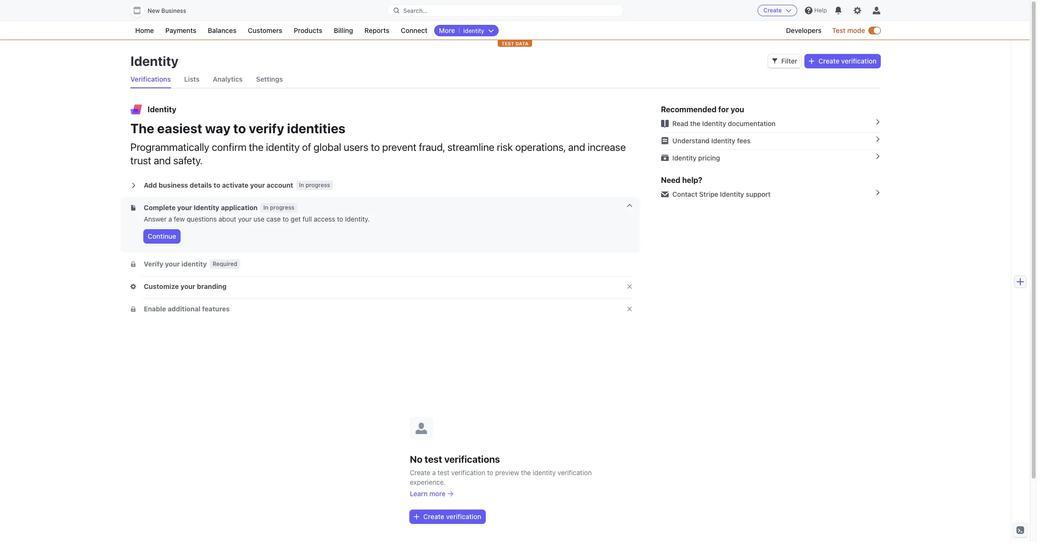 Task type: locate. For each thing, give the bounding box(es) containing it.
create verification down test mode
[[819, 57, 877, 65]]

svg image left 'complete'
[[130, 205, 136, 211]]

svg image left enable
[[130, 306, 136, 312]]

your right verify
[[165, 260, 180, 268]]

the down verify
[[249, 141, 264, 153]]

risk
[[497, 141, 513, 153]]

mode
[[848, 26, 866, 34]]

0 horizontal spatial a
[[168, 215, 172, 223]]

more
[[439, 26, 455, 34]]

a
[[168, 215, 172, 223], [432, 469, 436, 477]]

Search… search field
[[388, 5, 623, 16]]

identity pricing link
[[657, 150, 881, 167]]

identity up verifications
[[130, 53, 179, 69]]

0 vertical spatial svg image
[[130, 183, 136, 188]]

for
[[719, 105, 729, 114]]

fees
[[737, 137, 751, 145]]

svg image inside add business details to activate your account dropdown button
[[130, 183, 136, 188]]

a up experience.
[[432, 469, 436, 477]]

in for add business details to activate your account
[[299, 182, 304, 189]]

and left increase
[[568, 141, 586, 153]]

svg image
[[772, 58, 778, 64], [809, 58, 815, 64], [130, 205, 136, 211], [130, 284, 136, 290], [130, 306, 136, 312]]

in progress for add business details to activate your account
[[299, 182, 330, 189]]

your
[[250, 181, 265, 189], [177, 204, 192, 212], [238, 215, 252, 223], [165, 260, 180, 268], [181, 282, 195, 291]]

in progress right account
[[299, 182, 330, 189]]

case
[[266, 215, 281, 223]]

svg image
[[130, 183, 136, 188], [130, 261, 136, 267], [414, 514, 420, 520]]

your up 'enable additional features'
[[181, 282, 195, 291]]

progress up case
[[270, 204, 295, 211]]

in for complete your identity application
[[263, 204, 268, 211]]

0 horizontal spatial progress
[[270, 204, 295, 211]]

create down test
[[819, 57, 840, 65]]

branding
[[197, 282, 227, 291]]

to left get
[[283, 215, 289, 223]]

0 horizontal spatial in progress
[[263, 204, 295, 211]]

global
[[314, 141, 341, 153]]

identity down understand
[[673, 154, 697, 162]]

complete your identity application button
[[130, 203, 260, 213]]

home
[[135, 26, 154, 34]]

answer a few questions about your use case to get full access to identity.
[[144, 215, 370, 223]]

new business button
[[130, 4, 196, 17]]

in up use at the top
[[263, 204, 268, 211]]

customize your branding button
[[130, 282, 229, 292]]

1 vertical spatial svg image
[[130, 261, 136, 267]]

identities
[[287, 120, 346, 136]]

users
[[344, 141, 369, 153]]

read
[[673, 119, 689, 128]]

filter
[[782, 57, 798, 65]]

the right preview
[[521, 469, 531, 477]]

access
[[314, 215, 335, 223]]

0 vertical spatial and
[[568, 141, 586, 153]]

identity right preview
[[533, 469, 556, 477]]

0 vertical spatial create verification link
[[806, 54, 881, 68]]

1 vertical spatial and
[[154, 154, 171, 167]]

create inside button
[[764, 7, 782, 14]]

in progress up case
[[263, 204, 295, 211]]

0 vertical spatial in
[[299, 182, 304, 189]]

2 vertical spatial the
[[521, 469, 531, 477]]

to right users
[[371, 141, 380, 153]]

1 vertical spatial identity
[[182, 260, 207, 268]]

notifications image
[[835, 7, 843, 14]]

1 horizontal spatial in progress
[[299, 182, 330, 189]]

to left preview
[[487, 469, 494, 477]]

your down 'application'
[[238, 215, 252, 223]]

the easiest way to verify identities programmatically confirm the identity of global users to prevent fraud, streamline risk operations, and increase trust and safety.
[[130, 120, 626, 167]]

read the identity documentation
[[673, 119, 776, 128]]

svg image inside filter popup button
[[772, 58, 778, 64]]

in progress for complete your identity application
[[263, 204, 295, 211]]

verification
[[842, 57, 877, 65], [451, 469, 486, 477], [558, 469, 592, 477], [446, 513, 482, 521]]

svg image inside "create verification" link
[[414, 514, 420, 520]]

identity up questions
[[194, 204, 219, 212]]

create verification link down more
[[410, 510, 485, 524]]

1 horizontal spatial and
[[568, 141, 586, 153]]

identity inside understand identity fees link
[[712, 137, 736, 145]]

in right account
[[299, 182, 304, 189]]

svg image inside complete your identity application dropdown button
[[130, 205, 136, 211]]

svg image for create verification
[[414, 514, 420, 520]]

0 vertical spatial identity
[[266, 141, 300, 153]]

0 horizontal spatial identity
[[182, 260, 207, 268]]

a for answer
[[168, 215, 172, 223]]

test
[[502, 41, 514, 46]]

the
[[130, 120, 154, 136]]

understand identity fees link
[[657, 132, 881, 150]]

0 horizontal spatial create verification link
[[410, 510, 485, 524]]

help button
[[801, 3, 831, 18]]

continue
[[148, 232, 176, 240]]

identity inside complete your identity application dropdown button
[[194, 204, 219, 212]]

svg image for filter
[[772, 58, 778, 64]]

create up developers link
[[764, 7, 782, 14]]

2 horizontal spatial identity
[[533, 469, 556, 477]]

0 vertical spatial a
[[168, 215, 172, 223]]

0 vertical spatial create verification
[[819, 57, 877, 65]]

identity left "of"
[[266, 141, 300, 153]]

0 horizontal spatial and
[[154, 154, 171, 167]]

need
[[661, 176, 681, 184]]

the inside create a test verification to preview the identity verification experience.
[[521, 469, 531, 477]]

no
[[410, 454, 423, 465]]

account
[[267, 181, 293, 189]]

understand identity fees
[[673, 137, 751, 145]]

identity.
[[345, 215, 370, 223]]

2 vertical spatial identity
[[533, 469, 556, 477]]

2 vertical spatial svg image
[[414, 514, 420, 520]]

add business details to activate your account button
[[130, 181, 295, 190]]

and down programmatically on the left top
[[154, 154, 171, 167]]

create verification
[[819, 57, 877, 65], [423, 513, 482, 521]]

identity
[[463, 27, 485, 34], [130, 53, 179, 69], [148, 105, 176, 114], [703, 119, 727, 128], [712, 137, 736, 145], [673, 154, 697, 162], [720, 190, 744, 198], [194, 204, 219, 212]]

0 vertical spatial progress
[[306, 182, 330, 189]]

identity up customize your branding
[[182, 260, 207, 268]]

identity inside read the identity documentation "link"
[[703, 119, 727, 128]]

increase
[[588, 141, 626, 153]]

answer
[[144, 215, 167, 223]]

your up few
[[177, 204, 192, 212]]

a left few
[[168, 215, 172, 223]]

new business
[[148, 7, 186, 14]]

0 horizontal spatial in
[[263, 204, 268, 211]]

2 horizontal spatial the
[[690, 119, 701, 128]]

0 vertical spatial in progress
[[299, 182, 330, 189]]

search…
[[404, 7, 428, 14]]

1 vertical spatial progress
[[270, 204, 295, 211]]

test inside create a test verification to preview the identity verification experience.
[[438, 469, 450, 477]]

read the identity documentation link
[[657, 115, 881, 132]]

to right access
[[337, 215, 343, 223]]

test down no test verifications
[[438, 469, 450, 477]]

create a test verification to preview the identity verification experience.
[[410, 469, 592, 486]]

settings
[[256, 75, 283, 83]]

progress up access
[[306, 182, 330, 189]]

1 vertical spatial the
[[249, 141, 264, 153]]

identity inside identity pricing link
[[673, 154, 697, 162]]

svg image left add
[[130, 183, 136, 188]]

settings link
[[256, 71, 283, 88]]

your for verify your identity
[[165, 260, 180, 268]]

your for customize your branding
[[181, 282, 195, 291]]

svg image down learn
[[414, 514, 420, 520]]

svg image inside "create verification" link
[[809, 58, 815, 64]]

svg image left filter
[[772, 58, 778, 64]]

help?
[[683, 176, 703, 184]]

1 vertical spatial a
[[432, 469, 436, 477]]

svg image inside "customize your branding" dropdown button
[[130, 284, 136, 290]]

need help?
[[661, 176, 703, 184]]

customize your branding
[[144, 282, 227, 291]]

continue link
[[144, 230, 180, 243]]

create button
[[758, 5, 798, 16]]

1 horizontal spatial progress
[[306, 182, 330, 189]]

billing
[[334, 26, 353, 34]]

1 horizontal spatial in
[[299, 182, 304, 189]]

1 vertical spatial create verification link
[[410, 510, 485, 524]]

1 vertical spatial test
[[438, 469, 450, 477]]

analytics link
[[213, 71, 243, 88]]

identity down for at the right
[[703, 119, 727, 128]]

operations,
[[516, 141, 566, 153]]

identity down read the identity documentation
[[712, 137, 736, 145]]

the
[[690, 119, 701, 128], [249, 141, 264, 153], [521, 469, 531, 477]]

home link
[[130, 25, 159, 36]]

lists link
[[184, 71, 200, 88]]

identity inside 'the easiest way to verify identities programmatically confirm the identity of global users to prevent fraud, streamline risk operations, and increase trust and safety.'
[[266, 141, 300, 153]]

1 vertical spatial in
[[263, 204, 268, 211]]

business
[[159, 181, 188, 189]]

to inside dropdown button
[[214, 181, 220, 189]]

1 vertical spatial create verification
[[423, 513, 482, 521]]

reports
[[365, 26, 390, 34]]

the right read
[[690, 119, 701, 128]]

0 horizontal spatial the
[[249, 141, 264, 153]]

0 horizontal spatial create verification
[[423, 513, 482, 521]]

complete
[[144, 204, 176, 212]]

developers
[[786, 26, 822, 34]]

svg image right filter
[[809, 58, 815, 64]]

test right no
[[425, 454, 442, 465]]

1 horizontal spatial the
[[521, 469, 531, 477]]

1 vertical spatial in progress
[[263, 204, 295, 211]]

create verification link down test
[[806, 54, 881, 68]]

products link
[[289, 25, 327, 36]]

create up experience.
[[410, 469, 431, 477]]

svg image left verify
[[130, 261, 136, 267]]

features
[[202, 305, 230, 313]]

a inside create a test verification to preview the identity verification experience.
[[432, 469, 436, 477]]

1 horizontal spatial create verification
[[819, 57, 877, 65]]

1 horizontal spatial a
[[432, 469, 436, 477]]

create verification link
[[806, 54, 881, 68], [410, 510, 485, 524]]

svg image left customize
[[130, 284, 136, 290]]

identity pricing
[[673, 154, 720, 162]]

0 vertical spatial the
[[690, 119, 701, 128]]

1 horizontal spatial identity
[[266, 141, 300, 153]]

programmatically
[[130, 141, 209, 153]]

recommended
[[661, 105, 717, 114]]

to right details
[[214, 181, 220, 189]]

svg image for complete your identity application
[[130, 205, 136, 211]]

create verification down more
[[423, 513, 482, 521]]

identity right more
[[463, 27, 485, 34]]

trust
[[130, 154, 151, 167]]

no test verifications
[[410, 454, 500, 465]]

identity
[[266, 141, 300, 153], [182, 260, 207, 268], [533, 469, 556, 477]]

tab list
[[130, 71, 881, 88]]

identity right stripe on the right of page
[[720, 190, 744, 198]]



Task type: vqa. For each thing, say whether or not it's contained in the screenshot.
tab list containing Verifications
yes



Task type: describe. For each thing, give the bounding box(es) containing it.
identity inside contact stripe identity support link
[[720, 190, 744, 198]]

products
[[294, 26, 322, 34]]

svg image for verify your identity
[[130, 261, 136, 267]]

pricing
[[699, 154, 720, 162]]

activate
[[222, 181, 249, 189]]

identity inside create a test verification to preview the identity verification experience.
[[533, 469, 556, 477]]

help
[[815, 7, 827, 14]]

additional
[[168, 305, 201, 313]]

learn more link
[[410, 489, 601, 499]]

understand
[[673, 137, 710, 145]]

recommended for you
[[661, 105, 745, 114]]

connect
[[401, 26, 428, 34]]

svg image for customize your branding
[[130, 284, 136, 290]]

experience.
[[410, 478, 446, 486]]

enable additional features
[[144, 305, 230, 313]]

svg image for create verification
[[809, 58, 815, 64]]

create down more
[[423, 513, 445, 521]]

support
[[746, 190, 771, 198]]

data
[[516, 41, 529, 46]]

identity up "easiest"
[[148, 105, 176, 114]]

contact stripe identity support link
[[657, 186, 881, 203]]

create inside create a test verification to preview the identity verification experience.
[[410, 469, 431, 477]]

1 horizontal spatial create verification link
[[806, 54, 881, 68]]

balances
[[208, 26, 237, 34]]

stripe
[[700, 190, 719, 198]]

lists
[[184, 75, 200, 83]]

test mode
[[833, 26, 866, 34]]

easiest
[[157, 120, 202, 136]]

details
[[190, 181, 212, 189]]

billing link
[[329, 25, 358, 36]]

contact stripe identity support
[[673, 190, 771, 198]]

confirm
[[212, 141, 247, 153]]

0 vertical spatial test
[[425, 454, 442, 465]]

way
[[205, 120, 231, 136]]

to up the confirm
[[233, 120, 246, 136]]

get
[[291, 215, 301, 223]]

verify your identity
[[144, 260, 207, 268]]

few
[[174, 215, 185, 223]]

safety.
[[173, 154, 203, 167]]

your right activate at top left
[[250, 181, 265, 189]]

use
[[254, 215, 265, 223]]

documentation
[[728, 119, 776, 128]]

balances link
[[203, 25, 241, 36]]

of
[[302, 141, 311, 153]]

tab list containing verifications
[[130, 71, 881, 88]]

progress for add business details to activate your account
[[306, 182, 330, 189]]

learn more
[[410, 490, 446, 498]]

svg image for add business details to activate your account
[[130, 183, 136, 188]]

your for complete your identity application
[[177, 204, 192, 212]]

prevent
[[382, 141, 417, 153]]

create verification for svg icon within "create verification" link
[[423, 513, 482, 521]]

verify
[[249, 120, 284, 136]]

required
[[213, 260, 237, 268]]

questions
[[187, 215, 217, 223]]

payments link
[[161, 25, 201, 36]]

to inside create a test verification to preview the identity verification experience.
[[487, 469, 494, 477]]

add business details to activate your account
[[144, 181, 293, 189]]

application
[[221, 204, 258, 212]]

about
[[219, 215, 236, 223]]

full
[[303, 215, 312, 223]]

fraud,
[[419, 141, 445, 153]]

progress for complete your identity application
[[270, 204, 295, 211]]

verifications
[[445, 454, 500, 465]]

svg image for enable additional features
[[130, 306, 136, 312]]

a for create
[[432, 469, 436, 477]]

create verification for svg image inside "create verification" link
[[819, 57, 877, 65]]

connect link
[[396, 25, 432, 36]]

the inside 'the easiest way to verify identities programmatically confirm the identity of global users to prevent fraud, streamline risk operations, and increase trust and safety.'
[[249, 141, 264, 153]]

payments
[[165, 26, 196, 34]]

test
[[833, 26, 846, 34]]

business
[[161, 7, 186, 14]]

the inside "link"
[[690, 119, 701, 128]]

verifications
[[130, 75, 171, 83]]

enable
[[144, 305, 166, 313]]

customers link
[[243, 25, 287, 36]]

more
[[430, 490, 446, 498]]

customers
[[248, 26, 282, 34]]

verify
[[144, 260, 163, 268]]

Search… text field
[[388, 5, 623, 16]]

filter button
[[768, 54, 802, 68]]

learn
[[410, 490, 428, 498]]

add
[[144, 181, 157, 189]]

contact
[[673, 190, 698, 198]]

you
[[731, 105, 745, 114]]

complete your identity application
[[144, 204, 258, 212]]

customize
[[144, 282, 179, 291]]

reports link
[[360, 25, 394, 36]]

new
[[148, 7, 160, 14]]



